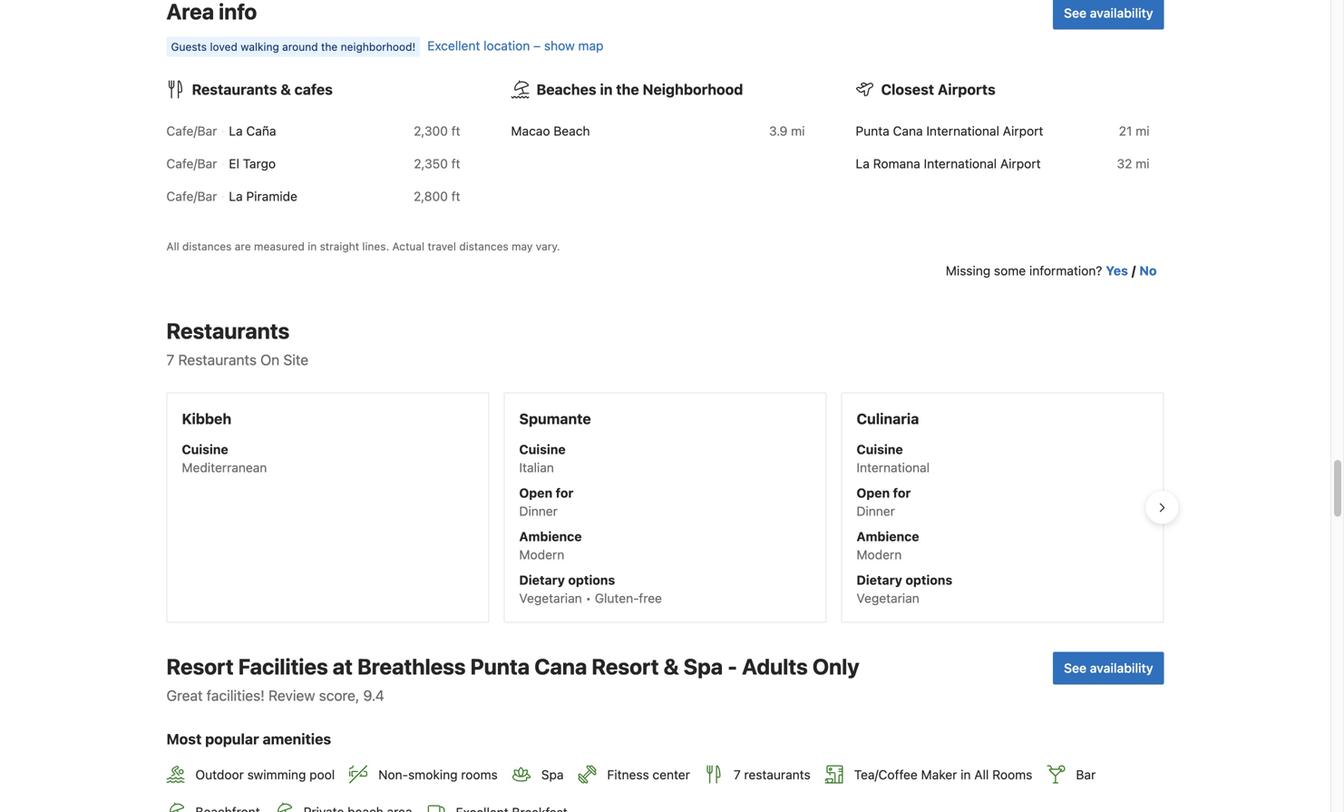 Task type: describe. For each thing, give the bounding box(es) containing it.
modern for spumante
[[520, 547, 565, 562]]

rooms
[[461, 767, 498, 782]]

guests loved walking around the neighborhood!
[[171, 40, 416, 53]]

0 vertical spatial the
[[321, 40, 338, 53]]

show
[[544, 38, 575, 53]]

2 see availability from the top
[[1065, 661, 1154, 676]]

yes
[[1107, 263, 1129, 278]]

fitness center
[[608, 767, 690, 782]]

airport for punta cana international airport
[[1003, 124, 1044, 138]]

facilities!
[[207, 687, 265, 704]]

closest airports
[[882, 81, 996, 98]]

ambience for culinaria
[[857, 529, 920, 544]]

dinner for culinaria
[[857, 504, 896, 519]]

2,800
[[414, 189, 448, 204]]

gluten-
[[595, 591, 639, 606]]

ambience for spumante
[[520, 529, 582, 544]]

open for culinaria
[[857, 486, 890, 501]]

resort facilities at breathless punta cana resort & spa - adults only great facilities! review score, 9.4
[[167, 654, 860, 704]]

cuisine mediterranean
[[182, 442, 267, 475]]

outdoor
[[196, 767, 244, 782]]

restaurants for restaurants & cafes
[[192, 81, 277, 98]]

guests
[[171, 40, 207, 53]]

international for romana
[[924, 156, 997, 171]]

spa inside resort facilities at breathless punta cana resort & spa - adults only great facilities! review score, 9.4
[[684, 654, 723, 679]]

no
[[1140, 263, 1157, 278]]

dinner for spumante
[[520, 504, 558, 519]]

culinaria
[[857, 410, 920, 428]]

actual
[[392, 240, 425, 253]]

restaurants 7 restaurants on site
[[167, 318, 309, 369]]

2,300 ft
[[414, 124, 461, 138]]

bar
[[1077, 767, 1096, 782]]

facilities
[[238, 654, 328, 679]]

mi for beaches in the neighborhood
[[791, 124, 805, 138]]

free
[[639, 591, 662, 606]]

travel
[[428, 240, 456, 253]]

0 horizontal spatial all
[[167, 240, 179, 253]]

21
[[1120, 124, 1133, 138]]

maker
[[922, 767, 958, 782]]

cuisine for culinaria
[[857, 442, 904, 457]]

airport for la romana international airport
[[1001, 156, 1041, 171]]

italian
[[520, 460, 554, 475]]

2 vertical spatial in
[[961, 767, 971, 782]]

missing some information? yes / no
[[946, 263, 1157, 278]]

lines.
[[362, 240, 389, 253]]

restaurants for restaurants 7 restaurants on site
[[167, 318, 290, 344]]

9.4
[[363, 687, 385, 704]]

kibbeh
[[182, 410, 232, 428]]

excellent location – show map
[[428, 38, 604, 53]]

are
[[235, 240, 251, 253]]

airports
[[938, 81, 996, 98]]

0 vertical spatial &
[[281, 81, 291, 98]]

/
[[1132, 263, 1136, 278]]

ambience modern for spumante
[[520, 529, 582, 562]]

excellent location – show map link
[[428, 38, 604, 53]]

32
[[1117, 156, 1133, 171]]

punta cana international airport
[[856, 124, 1044, 138]]

la caña
[[229, 124, 276, 138]]

breathless
[[358, 654, 466, 679]]

2,350 ft
[[414, 156, 461, 171]]

at
[[333, 654, 353, 679]]

la for la romana international airport
[[856, 156, 870, 171]]

romana
[[874, 156, 921, 171]]

el
[[229, 156, 239, 171]]

neighborhood!
[[341, 40, 416, 53]]

vegetarian for culinaria
[[857, 591, 920, 606]]

1 horizontal spatial the
[[616, 81, 639, 98]]

non-smoking rooms
[[379, 767, 498, 782]]

1 horizontal spatial in
[[600, 81, 613, 98]]

1 see availability button from the top
[[1054, 0, 1165, 30]]

information?
[[1030, 263, 1103, 278]]

dietary for culinaria
[[857, 573, 903, 588]]

tea/coffee
[[855, 767, 918, 782]]

cafes
[[295, 81, 333, 98]]

mi right 21
[[1136, 124, 1150, 138]]

for for culinaria
[[893, 486, 911, 501]]

restaurants
[[745, 767, 811, 782]]

region containing kibbeh
[[152, 385, 1179, 630]]

straight
[[320, 240, 359, 253]]

score,
[[319, 687, 360, 704]]

popular
[[205, 731, 259, 748]]

most
[[167, 731, 202, 748]]

7 inside the restaurants 7 restaurants on site
[[167, 351, 175, 369]]

options for spumante
[[568, 573, 616, 588]]

tea/coffee maker in all rooms
[[855, 767, 1033, 782]]

map
[[578, 38, 604, 53]]

el targo
[[229, 156, 276, 171]]

swimming
[[247, 767, 306, 782]]

1 availability from the top
[[1091, 6, 1154, 21]]

1 horizontal spatial cana
[[893, 124, 923, 138]]

2,350
[[414, 156, 448, 171]]

7 restaurants
[[734, 767, 811, 782]]

pool
[[310, 767, 335, 782]]

only
[[813, 654, 860, 679]]

mediterranean
[[182, 460, 267, 475]]

cana inside resort facilities at breathless punta cana resort & spa - adults only great facilities! review score, 9.4
[[535, 654, 587, 679]]

around
[[282, 40, 318, 53]]

ft for 2,800 ft
[[452, 189, 461, 204]]

see for second 'see availability' button from the top of the page
[[1065, 661, 1087, 676]]

1 resort from the left
[[167, 654, 234, 679]]

vegetarian for spumante
[[520, 591, 582, 606]]

non-
[[379, 767, 408, 782]]

3.9 mi
[[770, 124, 805, 138]]

dietary options vegetarian • gluten-free
[[520, 573, 662, 606]]

loved
[[210, 40, 238, 53]]

may
[[512, 240, 533, 253]]

-
[[728, 654, 738, 679]]

no button
[[1140, 262, 1157, 280]]

for for spumante
[[556, 486, 574, 501]]

punta inside resort facilities at breathless punta cana resort & spa - adults only great facilities! review score, 9.4
[[471, 654, 530, 679]]

great
[[167, 687, 203, 704]]



Task type: locate. For each thing, give the bounding box(es) containing it.
in right maker
[[961, 767, 971, 782]]

site
[[283, 351, 309, 369]]

0 horizontal spatial modern
[[520, 547, 565, 562]]

1 dietary from the left
[[520, 573, 565, 588]]

2 vertical spatial international
[[857, 460, 930, 475]]

0 vertical spatial restaurants
[[192, 81, 277, 98]]

1 vertical spatial see availability button
[[1054, 652, 1165, 685]]

ft right 2,800
[[452, 189, 461, 204]]

mi right 32 on the top right of the page
[[1136, 156, 1150, 171]]

1 see from the top
[[1065, 6, 1087, 21]]

1 horizontal spatial cuisine
[[520, 442, 566, 457]]

center
[[653, 767, 690, 782]]

ambience up dietary options vegetarian at the right bottom
[[857, 529, 920, 544]]

spa right rooms on the left of page
[[542, 767, 564, 782]]

cafe/bar left el
[[167, 156, 217, 171]]

1 vertical spatial restaurants
[[167, 318, 290, 344]]

2 availability from the top
[[1091, 661, 1154, 676]]

ambience modern up dietary options vegetarian at the right bottom
[[857, 529, 920, 562]]

2 resort from the left
[[592, 654, 659, 679]]

macao
[[511, 124, 550, 138]]

dietary inside dietary options vegetarian
[[857, 573, 903, 588]]

cana
[[893, 124, 923, 138], [535, 654, 587, 679]]

most popular amenities
[[167, 731, 331, 748]]

1 vertical spatial &
[[664, 654, 679, 679]]

•
[[586, 591, 592, 606]]

yes button
[[1107, 262, 1129, 280]]

availability
[[1091, 6, 1154, 21], [1091, 661, 1154, 676]]

0 horizontal spatial dietary
[[520, 573, 565, 588]]

open for dinner for spumante
[[520, 486, 574, 519]]

0 vertical spatial in
[[600, 81, 613, 98]]

1 vegetarian from the left
[[520, 591, 582, 606]]

international for cana
[[927, 124, 1000, 138]]

2 cuisine from the left
[[520, 442, 566, 457]]

1 horizontal spatial 7
[[734, 767, 741, 782]]

3 cuisine from the left
[[857, 442, 904, 457]]

punta right breathless
[[471, 654, 530, 679]]

caña
[[246, 124, 276, 138]]

open down the italian
[[520, 486, 553, 501]]

1 horizontal spatial punta
[[856, 124, 890, 138]]

0 horizontal spatial options
[[568, 573, 616, 588]]

punta up romana
[[856, 124, 890, 138]]

region
[[152, 385, 1179, 630]]

beach
[[554, 124, 590, 138]]

fitness
[[608, 767, 649, 782]]

0 vertical spatial see availability button
[[1054, 0, 1165, 30]]

3.9
[[770, 124, 788, 138]]

cuisine italian
[[520, 442, 566, 475]]

1 vertical spatial all
[[975, 767, 989, 782]]

rooms
[[993, 767, 1033, 782]]

la for la piramide
[[229, 189, 243, 204]]

2 horizontal spatial in
[[961, 767, 971, 782]]

2 dietary from the left
[[857, 573, 903, 588]]

all distances are measured in straight lines. actual travel distances may vary.
[[167, 240, 560, 253]]

1 ambience from the left
[[520, 529, 582, 544]]

0 horizontal spatial for
[[556, 486, 574, 501]]

1 horizontal spatial open
[[857, 486, 890, 501]]

options
[[568, 573, 616, 588], [906, 573, 953, 588]]

1 horizontal spatial vegetarian
[[857, 591, 920, 606]]

dinner down cuisine international
[[857, 504, 896, 519]]

spa
[[684, 654, 723, 679], [542, 767, 564, 782]]

2 options from the left
[[906, 573, 953, 588]]

0 vertical spatial spa
[[684, 654, 723, 679]]

la romana international airport
[[856, 156, 1041, 171]]

vegetarian inside dietary options vegetarian
[[857, 591, 920, 606]]

restaurants left on
[[178, 351, 257, 369]]

see availability
[[1065, 6, 1154, 21], [1065, 661, 1154, 676]]

restaurants up on
[[167, 318, 290, 344]]

ft right "2,300"
[[452, 124, 461, 138]]

0 vertical spatial punta
[[856, 124, 890, 138]]

1 ambience modern from the left
[[520, 529, 582, 562]]

beaches in the neighborhood
[[537, 81, 744, 98]]

cafe/bar for la piramide
[[167, 189, 217, 204]]

spumante
[[520, 410, 591, 428]]

cafe/bar left la piramide
[[167, 189, 217, 204]]

cafe/bar for el targo
[[167, 156, 217, 171]]

beaches
[[537, 81, 597, 98]]

ambience modern for culinaria
[[857, 529, 920, 562]]

cuisine international
[[857, 442, 930, 475]]

2 see availability button from the top
[[1054, 652, 1165, 685]]

ambience modern up "dietary options vegetarian • gluten-free"
[[520, 529, 582, 562]]

cuisine inside cuisine international
[[857, 442, 904, 457]]

resort down gluten-
[[592, 654, 659, 679]]

all left are
[[167, 240, 179, 253]]

dietary for spumante
[[520, 573, 565, 588]]

32 mi
[[1117, 156, 1150, 171]]

0 horizontal spatial the
[[321, 40, 338, 53]]

for down cuisine italian
[[556, 486, 574, 501]]

2 ambience from the left
[[857, 529, 920, 544]]

for down cuisine international
[[893, 486, 911, 501]]

the right beaches
[[616, 81, 639, 98]]

0 horizontal spatial 7
[[167, 351, 175, 369]]

& inside resort facilities at breathless punta cana resort & spa - adults only great facilities! review score, 9.4
[[664, 654, 679, 679]]

cafe/bar left la caña
[[167, 124, 217, 138]]

2 ambience modern from the left
[[857, 529, 920, 562]]

distances left may
[[459, 240, 509, 253]]

1 vertical spatial airport
[[1001, 156, 1041, 171]]

2 open from the left
[[857, 486, 890, 501]]

0 horizontal spatial vegetarian
[[520, 591, 582, 606]]

0 horizontal spatial cuisine
[[182, 442, 228, 457]]

1 cuisine from the left
[[182, 442, 228, 457]]

in
[[600, 81, 613, 98], [308, 240, 317, 253], [961, 767, 971, 782]]

& left -
[[664, 654, 679, 679]]

2 cafe/bar from the top
[[167, 156, 217, 171]]

international
[[927, 124, 1000, 138], [924, 156, 997, 171], [857, 460, 930, 475]]

1 vertical spatial ft
[[452, 156, 461, 171]]

for
[[556, 486, 574, 501], [893, 486, 911, 501]]

1 horizontal spatial dietary
[[857, 573, 903, 588]]

1 vertical spatial punta
[[471, 654, 530, 679]]

2 dinner from the left
[[857, 504, 896, 519]]

mi
[[791, 124, 805, 138], [1136, 124, 1150, 138], [1136, 156, 1150, 171]]

1 vertical spatial cafe/bar
[[167, 156, 217, 171]]

2 horizontal spatial cuisine
[[857, 442, 904, 457]]

airport up 'la romana international airport'
[[1003, 124, 1044, 138]]

ambience up "dietary options vegetarian • gluten-free"
[[520, 529, 582, 544]]

adults
[[742, 654, 808, 679]]

1 see availability from the top
[[1065, 6, 1154, 21]]

2 see from the top
[[1065, 661, 1087, 676]]

1 vertical spatial in
[[308, 240, 317, 253]]

smoking
[[408, 767, 458, 782]]

0 vertical spatial all
[[167, 240, 179, 253]]

resort up great
[[167, 654, 234, 679]]

location
[[484, 38, 530, 53]]

–
[[534, 38, 541, 53]]

1 vertical spatial see
[[1065, 661, 1087, 676]]

cuisine down culinaria
[[857, 442, 904, 457]]

piramide
[[246, 189, 298, 204]]

2 modern from the left
[[857, 547, 902, 562]]

3 cafe/bar from the top
[[167, 189, 217, 204]]

1 horizontal spatial &
[[664, 654, 679, 679]]

1 options from the left
[[568, 573, 616, 588]]

international up 'la romana international airport'
[[927, 124, 1000, 138]]

0 horizontal spatial ambience
[[520, 529, 582, 544]]

restaurants & cafes
[[192, 81, 333, 98]]

mi for 21 mi
[[1136, 156, 1150, 171]]

0 vertical spatial airport
[[1003, 124, 1044, 138]]

in right beaches
[[600, 81, 613, 98]]

excellent
[[428, 38, 480, 53]]

0 horizontal spatial in
[[308, 240, 317, 253]]

modern up "dietary options vegetarian • gluten-free"
[[520, 547, 565, 562]]

distances
[[182, 240, 232, 253], [459, 240, 509, 253]]

2 vegetarian from the left
[[857, 591, 920, 606]]

1 horizontal spatial ambience
[[857, 529, 920, 544]]

2,300
[[414, 124, 448, 138]]

the
[[321, 40, 338, 53], [616, 81, 639, 98]]

la down el
[[229, 189, 243, 204]]

1 horizontal spatial open for dinner
[[857, 486, 911, 519]]

vegetarian inside "dietary options vegetarian • gluten-free"
[[520, 591, 582, 606]]

on
[[261, 351, 280, 369]]

ft right 2,350
[[452, 156, 461, 171]]

1 vertical spatial international
[[924, 156, 997, 171]]

0 horizontal spatial spa
[[542, 767, 564, 782]]

mi right 3.9
[[791, 124, 805, 138]]

targo
[[243, 156, 276, 171]]

dinner
[[520, 504, 558, 519], [857, 504, 896, 519]]

2 vertical spatial cafe/bar
[[167, 189, 217, 204]]

0 vertical spatial see availability
[[1065, 6, 1154, 21]]

0 vertical spatial ft
[[452, 124, 461, 138]]

vegetarian
[[520, 591, 582, 606], [857, 591, 920, 606]]

vegetarian up only
[[857, 591, 920, 606]]

0 horizontal spatial distances
[[182, 240, 232, 253]]

all left rooms
[[975, 767, 989, 782]]

the right around
[[321, 40, 338, 53]]

la left caña
[[229, 124, 243, 138]]

1 modern from the left
[[520, 547, 565, 562]]

dietary options vegetarian
[[857, 573, 953, 606]]

macao beach
[[511, 124, 590, 138]]

ambience modern
[[520, 529, 582, 562], [857, 529, 920, 562]]

1 distances from the left
[[182, 240, 232, 253]]

&
[[281, 81, 291, 98], [664, 654, 679, 679]]

1 horizontal spatial resort
[[592, 654, 659, 679]]

in left "straight"
[[308, 240, 317, 253]]

1 vertical spatial spa
[[542, 767, 564, 782]]

1 horizontal spatial options
[[906, 573, 953, 588]]

ft for 2,300 ft
[[452, 124, 461, 138]]

1 horizontal spatial for
[[893, 486, 911, 501]]

0 horizontal spatial &
[[281, 81, 291, 98]]

0 vertical spatial international
[[927, 124, 1000, 138]]

open down cuisine international
[[857, 486, 890, 501]]

7
[[167, 351, 175, 369], [734, 767, 741, 782]]

0 vertical spatial availability
[[1091, 6, 1154, 21]]

restaurants down loved
[[192, 81, 277, 98]]

2,800 ft
[[414, 189, 461, 204]]

0 horizontal spatial resort
[[167, 654, 234, 679]]

1 vertical spatial 7
[[734, 767, 741, 782]]

cuisine for spumante
[[520, 442, 566, 457]]

la
[[229, 124, 243, 138], [856, 156, 870, 171], [229, 189, 243, 204]]

1 dinner from the left
[[520, 504, 558, 519]]

dinner down the italian
[[520, 504, 558, 519]]

outdoor swimming pool
[[196, 767, 335, 782]]

& left cafes
[[281, 81, 291, 98]]

2 distances from the left
[[459, 240, 509, 253]]

options for culinaria
[[906, 573, 953, 588]]

1 vertical spatial availability
[[1091, 661, 1154, 676]]

1 open from the left
[[520, 486, 553, 501]]

la for la caña
[[229, 124, 243, 138]]

2 for from the left
[[893, 486, 911, 501]]

2 vertical spatial ft
[[452, 189, 461, 204]]

la piramide
[[229, 189, 298, 204]]

1 vertical spatial la
[[856, 156, 870, 171]]

neighborhood
[[643, 81, 744, 98]]

1 cafe/bar from the top
[[167, 124, 217, 138]]

1 ft from the top
[[452, 124, 461, 138]]

0 vertical spatial see
[[1065, 6, 1087, 21]]

international down punta cana international airport
[[924, 156, 997, 171]]

modern for culinaria
[[857, 547, 902, 562]]

open for spumante
[[520, 486, 553, 501]]

1 horizontal spatial modern
[[857, 547, 902, 562]]

0 vertical spatial cana
[[893, 124, 923, 138]]

0 vertical spatial 7
[[167, 351, 175, 369]]

ft
[[452, 124, 461, 138], [452, 156, 461, 171], [452, 189, 461, 204]]

1 horizontal spatial all
[[975, 767, 989, 782]]

modern
[[520, 547, 565, 562], [857, 547, 902, 562]]

options inside dietary options vegetarian
[[906, 573, 953, 588]]

0 vertical spatial la
[[229, 124, 243, 138]]

0 horizontal spatial punta
[[471, 654, 530, 679]]

1 horizontal spatial dinner
[[857, 504, 896, 519]]

2 vertical spatial restaurants
[[178, 351, 257, 369]]

0 horizontal spatial dinner
[[520, 504, 558, 519]]

open for dinner down cuisine international
[[857, 486, 911, 519]]

0 horizontal spatial cana
[[535, 654, 587, 679]]

0 vertical spatial cafe/bar
[[167, 124, 217, 138]]

options inside "dietary options vegetarian • gluten-free"
[[568, 573, 616, 588]]

0 horizontal spatial open
[[520, 486, 553, 501]]

open for dinner down the italian
[[520, 486, 574, 519]]

2 ft from the top
[[452, 156, 461, 171]]

cuisine inside cuisine mediterranean
[[182, 442, 228, 457]]

1 for from the left
[[556, 486, 574, 501]]

vegetarian left '•'
[[520, 591, 582, 606]]

airport down punta cana international airport
[[1001, 156, 1041, 171]]

restaurants
[[192, 81, 277, 98], [167, 318, 290, 344], [178, 351, 257, 369]]

cana down '•'
[[535, 654, 587, 679]]

2 open for dinner from the left
[[857, 486, 911, 519]]

spa left -
[[684, 654, 723, 679]]

3 ft from the top
[[452, 189, 461, 204]]

see for 1st 'see availability' button
[[1065, 6, 1087, 21]]

1 vertical spatial see availability
[[1065, 661, 1154, 676]]

ft for 2,350 ft
[[452, 156, 461, 171]]

cuisine up the italian
[[520, 442, 566, 457]]

some
[[995, 263, 1026, 278]]

1 horizontal spatial distances
[[459, 240, 509, 253]]

la left romana
[[856, 156, 870, 171]]

dietary inside "dietary options vegetarian • gluten-free"
[[520, 573, 565, 588]]

0 horizontal spatial ambience modern
[[520, 529, 582, 562]]

1 vertical spatial the
[[616, 81, 639, 98]]

1 horizontal spatial ambience modern
[[857, 529, 920, 562]]

vary.
[[536, 240, 560, 253]]

21 mi
[[1120, 124, 1150, 138]]

2 vertical spatial la
[[229, 189, 243, 204]]

see
[[1065, 6, 1087, 21], [1065, 661, 1087, 676]]

cafe/bar for la caña
[[167, 124, 217, 138]]

distances left are
[[182, 240, 232, 253]]

open for dinner for culinaria
[[857, 486, 911, 519]]

international down culinaria
[[857, 460, 930, 475]]

cana up romana
[[893, 124, 923, 138]]

1 vertical spatial cana
[[535, 654, 587, 679]]

measured
[[254, 240, 305, 253]]

cuisine up the mediterranean
[[182, 442, 228, 457]]

modern up dietary options vegetarian at the right bottom
[[857, 547, 902, 562]]

1 open for dinner from the left
[[520, 486, 574, 519]]

1 horizontal spatial spa
[[684, 654, 723, 679]]

see availability button
[[1054, 0, 1165, 30], [1054, 652, 1165, 685]]

0 horizontal spatial open for dinner
[[520, 486, 574, 519]]



Task type: vqa. For each thing, say whether or not it's contained in the screenshot.
the bottommost This
no



